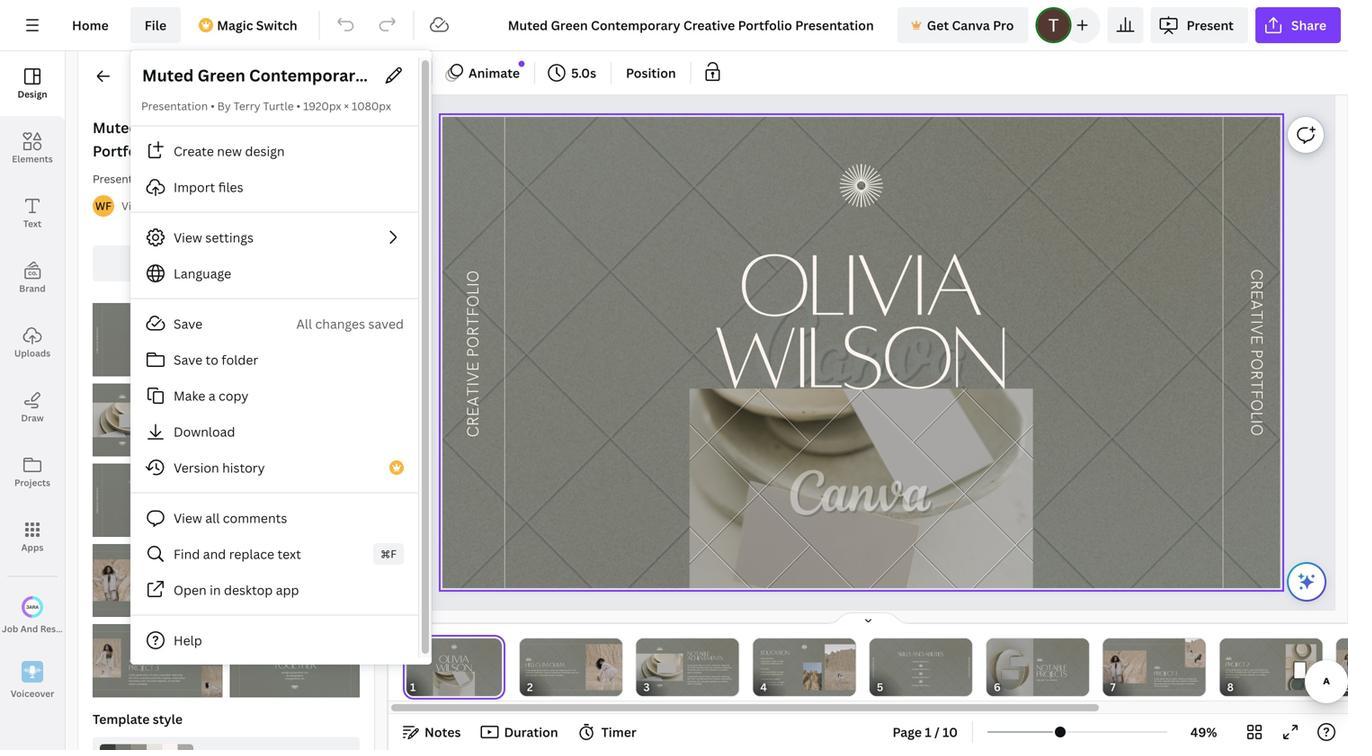 Task type: vqa. For each thing, say whether or not it's contained in the screenshot.
"try canva pro"
no



Task type: describe. For each thing, give the bounding box(es) containing it.
help button
[[130, 622, 418, 658]]

proin for 1
[[1158, 680, 1162, 682]]

a inside make a copy button
[[209, 387, 216, 404]]

1 for page 1 / 10
[[925, 724, 932, 741]]

justo inside hello, i'm olivia lorem ipsum dolor sit amet, consectetur adipiscing elit. proin commodo porta nisi a egestas. suspendisse fermentum justo non enim vulputate, eu tincidunt mauris consequat.
[[571, 672, 575, 674]]

dolor inside hello, i'm olivia lorem ipsum dolor sit amet, consectetur adipiscing elit. proin commodo porta nisi a egestas. suspendisse fermentum justo non enim vulputate, eu tincidunt mauris consequat.
[[537, 670, 541, 672]]

with faith & love image
[[93, 195, 114, 217]]

suspendisse for 1
[[1189, 680, 1199, 682]]

porta for achievements
[[705, 667, 709, 669]]

1920 x 1080 px
[[171, 171, 249, 186]]

1920px × 1080px
[[303, 98, 391, 113]]

education
[[769, 678, 780, 680]]

apply all 10 pages button
[[93, 246, 360, 282]]

creative inside muted green contemporary creative portfolio presentation
[[293, 118, 352, 137]]

1 vertical spatial v
[[968, 664, 970, 665]]

notes button
[[396, 718, 468, 747]]

all for apply
[[210, 255, 225, 272]]

1 vertical spatial projects
[[1037, 670, 1067, 679]]

1 horizontal spatial f
[[1247, 390, 1266, 399]]

0 horizontal spatial hand drawn fireworks image
[[525, 658, 532, 664]]

mauris for 2
[[1226, 676, 1231, 678]]

sit inside project 2 lorem ipsum dolor sit amet, consectetur adipiscing elit. proin commodo porta nisi a egestas. suspendisse fermentum justo non enim vulputate, eu tincidunt mauris consequat.
[[1242, 669, 1244, 671]]

egestas. inside hello, i'm olivia lorem ipsum dolor sit amet, consectetur adipiscing elit. proin commodo porta nisi a egestas. suspendisse fermentum justo non enim vulputate, eu tincidunt mauris consequat.
[[544, 672, 551, 674]]

fermentum for 1
[[1154, 683, 1163, 685]]

non for 2
[[1240, 674, 1243, 676]]

hide pages image
[[825, 612, 912, 626]]

muted green contemporary creative portfolio presentation element up make
[[93, 303, 223, 376]]

language
[[174, 265, 231, 282]]

sit inside project 1 lorem ipsum dolor sit amet, consectetur adipiscing elit. proin commodo porta nisi a egestas. suspendisse fermentum justo non enim vulputate, eu tincidunt mauris consequat.
[[1171, 678, 1173, 680]]

file
[[145, 17, 167, 34]]

suspendisse for 2
[[1260, 671, 1270, 673]]

higher
[[761, 678, 768, 680]]

make a copy
[[174, 387, 249, 404]]

view settings
[[174, 229, 254, 246]]

eu for 2
[[1257, 674, 1259, 676]]

home link
[[58, 7, 123, 43]]

view all comments button
[[130, 500, 418, 536]]

make
[[174, 387, 205, 404]]

1920px
[[303, 98, 341, 113]]

proin for 2
[[1229, 671, 1234, 673]]

version history
[[174, 459, 265, 476]]

job and resume ai
[[2, 623, 86, 635]]

1 vertical spatial creative
[[464, 362, 483, 438]]

consequat. inside hello, i'm olivia lorem ipsum dolor sit amet, consectetur adipiscing elit. proin commodo porta nisi a egestas. suspendisse fermentum justo non enim vulputate, eu tincidunt mauris consequat.
[[555, 674, 564, 676]]

5.0s button
[[542, 58, 604, 87]]

justo for 2
[[1235, 674, 1239, 676]]

style
[[153, 710, 183, 728]]

get
[[927, 17, 949, 34]]

faith
[[221, 198, 246, 213]]

fermentum for achievements
[[688, 669, 696, 671]]

save to folder
[[174, 351, 258, 368]]

commodo for 2
[[1234, 671, 1242, 673]]

muted green contemporary creative portfolio presentation element up style
[[93, 624, 223, 697]]

1 characteristic from the top
[[912, 661, 928, 663]]

x
[[199, 171, 205, 186]]

open
[[174, 582, 207, 599]]

⌘f
[[381, 546, 397, 561]]

Page title text field
[[424, 678, 431, 696]]

animate
[[469, 64, 520, 81]]

consequat. for achievements
[[694, 672, 702, 674]]

side panel tab list
[[0, 51, 86, 713]]

by terry turtle
[[217, 98, 294, 113]]

main menu bar
[[0, 0, 1348, 51]]

nisi for 2
[[1248, 671, 1251, 673]]

view settings button
[[130, 219, 418, 255]]

job
[[2, 623, 18, 635]]

non for achievements
[[702, 669, 705, 671]]

i'm
[[542, 662, 548, 668]]

open in desktop app button
[[130, 572, 418, 608]]

a inside hello, i'm olivia lorem ipsum dolor sit amet, consectetur adipiscing elit. proin commodo porta nisi a egestas. suspendisse fermentum justo non enim vulputate, eu tincidunt mauris consequat.
[[542, 672, 543, 674]]

wilson
[[714, 306, 1007, 405]]

projects button
[[0, 440, 65, 505]]

by
[[178, 198, 191, 213]]

draw button
[[0, 375, 65, 440]]

muted green contemporary creative portfolio presentation
[[93, 118, 352, 161]]

eu for 1
[[1185, 683, 1187, 685]]

vulputate, inside hello, i'm olivia lorem ipsum dolor sit amet, consectetur adipiscing elit. proin commodo porta nisi a egestas. suspendisse fermentum justo non enim vulputate, eu tincidunt mauris consequat.
[[530, 674, 538, 676]]

school
[[766, 658, 774, 660]]

adipiscing inside hello, i'm olivia lorem ipsum dolor sit amet, consectetur adipiscing elit. proin commodo porta nisi a egestas. suspendisse fermentum justo non enim vulputate, eu tincidunt mauris consequat.
[[559, 670, 568, 672]]

education high school lorem ipsum dolor sit amet, consectetur adipiscing elit. college lorem ipsum dolor sit amet, consectetur adipiscing elit. higher education lorem ipsum dolor sit amet, consectetur adipiscing elit.
[[761, 649, 789, 686]]

eu inside hello, i'm olivia lorem ipsum dolor sit amet, consectetur adipiscing elit. proin commodo porta nisi a egestas. suspendisse fermentum justo non enim vulputate, eu tincidunt mauris consequat.
[[539, 674, 541, 676]]

abilities
[[925, 651, 943, 657]]

apply all 10 pages
[[171, 255, 282, 272]]

all changes saved
[[296, 315, 404, 332]]

Design title text field
[[141, 61, 375, 90]]

green
[[142, 118, 184, 137]]

egestas. for 2
[[1253, 671, 1260, 673]]

earliest
[[1037, 679, 1045, 681]]

muted green contemporary creative portfolio presentation element up version
[[93, 383, 223, 457]]

0 vertical spatial p
[[1247, 349, 1266, 358]]

copy
[[219, 387, 249, 404]]

and
[[20, 623, 38, 635]]

justo for 1
[[1164, 683, 1168, 685]]

suspendisse for achievements
[[722, 667, 732, 669]]

egestas. for achievements
[[715, 667, 721, 669]]

all for view
[[205, 510, 220, 527]]

notes
[[425, 724, 461, 741]]

1 vertical spatial p
[[968, 667, 970, 668]]

position button
[[619, 58, 683, 87]]

notable projects earliest to current
[[1037, 663, 1067, 681]]

0 vertical spatial v
[[1247, 325, 1266, 335]]

language button
[[130, 255, 418, 291]]

voiceover
[[11, 687, 54, 700]]

get canva pro
[[927, 17, 1014, 34]]

0 horizontal spatial 10
[[228, 255, 243, 272]]

page 1 image
[[403, 639, 505, 696]]

elit. inside project 1 lorem ipsum dolor sit amet, consectetur adipiscing elit. proin commodo porta nisi a egestas. suspendisse fermentum justo non enim vulputate, eu tincidunt mauris consequat.
[[1154, 680, 1158, 682]]

2 characteristic from the top
[[912, 669, 928, 671]]

porta for 2
[[1243, 671, 1247, 673]]

5.0s
[[571, 64, 596, 81]]

text
[[23, 218, 41, 230]]

tincidunt inside hello, i'm olivia lorem ipsum dolor sit amet, consectetur adipiscing elit. proin commodo porta nisi a egestas. suspendisse fermentum justo non enim vulputate, eu tincidunt mauris consequat.
[[541, 674, 548, 676]]

0 horizontal spatial c
[[968, 657, 970, 659]]

suspendisse inside hello, i'm olivia lorem ipsum dolor sit amet, consectetur adipiscing elit. proin commodo porta nisi a egestas. suspendisse fermentum justo non enim vulputate, eu tincidunt mauris consequat.
[[551, 672, 561, 674]]

tincidunt for 1
[[1188, 683, 1195, 685]]

magic
[[217, 17, 253, 34]]

olivia inside hello, i'm olivia lorem ipsum dolor sit amet, consectetur adipiscing elit. proin commodo porta nisi a egestas. suspendisse fermentum justo non enim vulputate, eu tincidunt mauris consequat.
[[549, 662, 565, 668]]

dolor inside project 1 lorem ipsum dolor sit amet, consectetur adipiscing elit. proin commodo porta nisi a egestas. suspendisse fermentum justo non enim vulputate, eu tincidunt mauris consequat.
[[1166, 678, 1170, 680]]

mauris for achievements
[[688, 672, 693, 674]]

enim for achievements
[[705, 669, 709, 671]]

save for save to folder
[[174, 351, 202, 368]]

ipsum inside hello, i'm olivia lorem ipsum dolor sit amet, consectetur adipiscing elit. proin commodo porta nisi a egestas. suspendisse fermentum justo non enim vulputate, eu tincidunt mauris consequat.
[[531, 670, 536, 672]]

magic switch
[[217, 17, 297, 34]]

3 characteristic from the top
[[912, 677, 928, 679]]

commodo for 1
[[1163, 680, 1171, 682]]

files
[[218, 179, 243, 196]]

make a copy button
[[130, 378, 418, 414]]

import files
[[174, 179, 243, 196]]

proin inside hello, i'm olivia lorem ipsum dolor sit amet, consectetur adipiscing elit. proin commodo porta nisi a egestas. suspendisse fermentum justo non enim vulputate, eu tincidunt mauris consequat.
[[572, 670, 576, 672]]

project for 1
[[1154, 670, 1174, 677]]

enim for 1
[[1172, 683, 1176, 685]]

1920
[[171, 171, 197, 186]]

apply
[[171, 255, 207, 272]]

magic switch button
[[188, 7, 312, 43]]

pages
[[246, 255, 282, 272]]

porta inside hello, i'm olivia lorem ipsum dolor sit amet, consectetur adipiscing elit. proin commodo porta nisi a egestas. suspendisse fermentum justo non enim vulputate, eu tincidunt mauris consequat.
[[534, 672, 538, 674]]

fermentum inside hello, i'm olivia lorem ipsum dolor sit amet, consectetur adipiscing elit. proin commodo porta nisi a egestas. suspendisse fermentum justo non enim vulputate, eu tincidunt mauris consequat.
[[562, 672, 571, 674]]

enim for 2
[[1243, 674, 1247, 676]]

consectetur inside project 1 lorem ipsum dolor sit amet, consectetur adipiscing elit. proin commodo porta nisi a egestas. suspendisse fermentum justo non enim vulputate, eu tincidunt mauris consequat.
[[1178, 678, 1188, 680]]

current
[[1049, 679, 1057, 681]]

folder
[[222, 351, 258, 368]]

tincidunt for achievements
[[721, 669, 728, 671]]

1 horizontal spatial olivia
[[739, 234, 982, 333]]

share
[[1292, 17, 1327, 34]]

muted
[[93, 118, 138, 137]]

presentation for by
[[141, 98, 208, 113]]

terry
[[234, 98, 260, 113]]

mauris inside hello, i'm olivia lorem ipsum dolor sit amet, consectetur adipiscing elit. proin commodo porta nisi a egestas. suspendisse fermentum justo non enim vulputate, eu tincidunt mauris consequat.
[[549, 674, 554, 676]]

replace
[[229, 546, 274, 563]]

share button
[[1256, 7, 1341, 43]]

create new design
[[174, 143, 285, 160]]

1 horizontal spatial l
[[1247, 411, 1266, 420]]

and for skills
[[913, 651, 924, 657]]

page
[[893, 724, 922, 741]]



Task type: locate. For each thing, give the bounding box(es) containing it.
ipsum inside project 1 lorem ipsum dolor sit amet, consectetur adipiscing elit. proin commodo porta nisi a egestas. suspendisse fermentum justo non enim vulputate, eu tincidunt mauris consequat.
[[1160, 678, 1165, 680]]

1 vertical spatial presentation
[[158, 141, 248, 161]]

0 vertical spatial f
[[1247, 390, 1266, 399]]

1 save from the top
[[174, 315, 202, 332]]

fermentum inside project 1 lorem ipsum dolor sit amet, consectetur adipiscing elit. proin commodo porta nisi a egestas. suspendisse fermentum justo non enim vulputate, eu tincidunt mauris consequat.
[[1154, 683, 1163, 685]]

new
[[217, 143, 242, 160]]

0 vertical spatial view
[[121, 198, 146, 213]]

view up apply
[[174, 229, 202, 246]]

skills and abilities characteristic 1 characteristic 2 characteristic 3 characteristic 4
[[898, 651, 943, 687]]

1 up 49% 'dropdown button'
[[1175, 670, 1177, 677]]

and
[[203, 546, 226, 563], [913, 651, 924, 657]]

2 vertical spatial 1
[[925, 724, 932, 741]]

justo for achievements
[[697, 669, 701, 671]]

changes
[[315, 315, 365, 332]]

animate button
[[440, 58, 527, 87]]

brand button
[[0, 246, 65, 310]]

muted green contemporary creative portfolio presentation element up find
[[93, 464, 223, 537]]

find and replace text
[[174, 546, 301, 563]]

lorem inside project 1 lorem ipsum dolor sit amet, consectetur adipiscing elit. proin commodo porta nisi a egestas. suspendisse fermentum justo non enim vulputate, eu tincidunt mauris consequat.
[[1154, 678, 1160, 680]]

1 horizontal spatial notable
[[1037, 663, 1067, 672]]

muted green contemporary creative portfolio presentation element up help
[[93, 544, 223, 617]]

portfolio down hide pages "image"
[[872, 657, 875, 668]]

1 vertical spatial portfolio
[[464, 270, 483, 357]]

0 vertical spatial to
[[206, 351, 218, 368]]

tincidunt inside project 2 lorem ipsum dolor sit amet, consectetur adipiscing elit. proin commodo porta nisi a egestas. suspendisse fermentum justo non enim vulputate, eu tincidunt mauris consequat.
[[1259, 674, 1266, 676]]

to left folder
[[206, 351, 218, 368]]

import files button
[[130, 169, 418, 205]]

canva assistant image
[[1296, 571, 1318, 593]]

2 horizontal spatial portfolio
[[872, 657, 875, 668]]

1 horizontal spatial to
[[1046, 679, 1048, 681]]

10 down settings
[[228, 255, 243, 272]]

save to folder button
[[130, 342, 418, 378]]

1 horizontal spatial portfolio
[[464, 270, 483, 357]]

1 down abilities
[[929, 661, 930, 663]]

history
[[222, 459, 265, 476]]

0 vertical spatial project
[[1226, 661, 1245, 667]]

consectetur inside hello, i'm olivia lorem ipsum dolor sit amet, consectetur adipiscing elit. proin commodo porta nisi a egestas. suspendisse fermentum justo non enim vulputate, eu tincidunt mauris consequat.
[[549, 670, 559, 672]]

view all comments
[[174, 510, 287, 527]]

hand drawn fireworks image left notable achievements lorem ipsum dolor sit amet, consectetur adipiscing elit. proin commodo porta nisi a egestas. suspendisse fermentum justo non enim vulputate, eu tincidunt mauris consequat. lorem ipsum dolor sit amet, consectetur adipiscing elit. proin commodo porta nisi a egestas. suspendisse fermentum justo non enim vulputate, eu tincidunt mauris consequat.
[[657, 681, 663, 688]]

vulputate, for 2
[[1248, 674, 1256, 676]]

view more by with faith & love button
[[121, 197, 284, 215]]

vulputate, inside project 2 lorem ipsum dolor sit amet, consectetur adipiscing elit. proin commodo porta nisi a egestas. suspendisse fermentum justo non enim vulputate, eu tincidunt mauris consequat.
[[1248, 674, 1256, 676]]

view up find
[[174, 510, 202, 527]]

tincidunt inside project 1 lorem ipsum dolor sit amet, consectetur adipiscing elit. proin commodo porta nisi a egestas. suspendisse fermentum justo non enim vulputate, eu tincidunt mauris consequat.
[[1188, 683, 1195, 685]]

2 inside project 2 lorem ipsum dolor sit amet, consectetur adipiscing elit. proin commodo porta nisi a egestas. suspendisse fermentum justo non enim vulputate, eu tincidunt mauris consequat.
[[1247, 661, 1249, 667]]

and for find
[[203, 546, 226, 563]]

muted green contemporary creative portfolio presentation element down the app
[[230, 624, 360, 697]]

apply style image
[[100, 744, 193, 750]]

hello, i'm olivia lorem ipsum dolor sit amet, consectetur adipiscing elit. proin commodo porta nisi a egestas. suspendisse fermentum justo non enim vulputate, eu tincidunt mauris consequat.
[[525, 662, 579, 676]]

justo inside project 2 lorem ipsum dolor sit amet, consectetur adipiscing elit. proin commodo porta nisi a egestas. suspendisse fermentum justo non enim vulputate, eu tincidunt mauris consequat.
[[1235, 674, 1239, 676]]

2 vertical spatial creative
[[872, 669, 875, 678]]

adipiscing inside project 1 lorem ipsum dolor sit amet, consectetur adipiscing elit. proin commodo porta nisi a egestas. suspendisse fermentum justo non enim vulputate, eu tincidunt mauris consequat.
[[1188, 678, 1197, 680]]

0 vertical spatial c
[[1247, 269, 1266, 280]]

0 horizontal spatial and
[[203, 546, 226, 563]]

view inside dropdown button
[[174, 229, 202, 246]]

non inside hello, i'm olivia lorem ipsum dolor sit amet, consectetur adipiscing elit. proin commodo porta nisi a egestas. suspendisse fermentum justo non enim vulputate, eu tincidunt mauris consequat.
[[576, 672, 579, 674]]

1 vertical spatial project
[[1154, 670, 1174, 677]]

project 1 lorem ipsum dolor sit amet, consectetur adipiscing elit. proin commodo porta nisi a egestas. suspendisse fermentum justo non enim vulputate, eu tincidunt mauris consequat.
[[1154, 670, 1199, 687]]

hand drawn fireworks image up 49% 'dropdown button'
[[1226, 657, 1232, 663]]

lorem inside project 2 lorem ipsum dolor sit amet, consectetur adipiscing elit. proin commodo porta nisi a egestas. suspendisse fermentum justo non enim vulputate, eu tincidunt mauris consequat.
[[1226, 669, 1231, 671]]

non for 1
[[1168, 683, 1172, 685]]

0 horizontal spatial 2
[[929, 669, 930, 671]]

portfolio down muted
[[93, 141, 155, 161]]

import
[[174, 179, 215, 196]]

hand drawn fireworks image left "i'm" at the bottom left of page
[[525, 658, 532, 664]]

with
[[194, 198, 218, 213]]

×
[[344, 98, 349, 113]]

1 vertical spatial all
[[205, 510, 220, 527]]

egestas. for 1
[[1182, 680, 1188, 682]]

text
[[277, 546, 301, 563]]

0 vertical spatial l
[[1247, 411, 1266, 420]]

0 horizontal spatial notable
[[688, 650, 710, 657]]

download
[[174, 423, 235, 440]]

porta
[[705, 667, 709, 669], [1243, 671, 1247, 673], [534, 672, 538, 674], [705, 678, 709, 680], [1172, 680, 1176, 682]]

view inside button
[[121, 198, 146, 213]]

nisi for achievements
[[710, 667, 713, 669]]

0 vertical spatial creative portfolio
[[464, 270, 483, 438]]

with faith & love element
[[93, 195, 114, 217]]

2 inside skills and abilities characteristic 1 characteristic 2 characteristic 3 characteristic 4
[[929, 669, 930, 671]]

tincidunt for 2
[[1259, 674, 1266, 676]]

fermentum for 2
[[1226, 674, 1235, 676]]

0 vertical spatial save
[[174, 315, 202, 332]]

non inside project 2 lorem ipsum dolor sit amet, consectetur adipiscing elit. proin commodo porta nisi a egestas. suspendisse fermentum justo non enim vulputate, eu tincidunt mauris consequat.
[[1240, 674, 1243, 676]]

2 vertical spatial portfolio
[[872, 657, 875, 668]]

enim inside project 1 lorem ipsum dolor sit amet, consectetur adipiscing elit. proin commodo porta nisi a egestas. suspendisse fermentum justo non enim vulputate, eu tincidunt mauris consequat.
[[1172, 683, 1176, 685]]

commodo inside hello, i'm olivia lorem ipsum dolor sit amet, consectetur adipiscing elit. proin commodo porta nisi a egestas. suspendisse fermentum justo non enim vulputate, eu tincidunt mauris consequat.
[[525, 672, 533, 674]]

0 vertical spatial c r e a t i v e p o r t f o l i o
[[1247, 269, 1266, 436]]

0 horizontal spatial c r e a t i v e p o r t f o l i o
[[968, 657, 970, 678]]

1080
[[207, 171, 234, 186]]

proin inside project 2 lorem ipsum dolor sit amet, consectetur adipiscing elit. proin commodo porta nisi a egestas. suspendisse fermentum justo non enim vulputate, eu tincidunt mauris consequat.
[[1229, 671, 1234, 673]]

present
[[1187, 17, 1234, 34]]

amet, inside project 2 lorem ipsum dolor sit amet, consectetur adipiscing elit. proin commodo porta nisi a egestas. suspendisse fermentum justo non enim vulputate, eu tincidunt mauris consequat.
[[1244, 669, 1249, 671]]

1 horizontal spatial 2
[[1247, 661, 1249, 667]]

nisi inside hello, i'm olivia lorem ipsum dolor sit amet, consectetur adipiscing elit. proin commodo porta nisi a egestas. suspendisse fermentum justo non enim vulputate, eu tincidunt mauris consequat.
[[539, 672, 542, 674]]

0 vertical spatial projects
[[14, 477, 50, 489]]

save inside button
[[174, 351, 202, 368]]

file button
[[130, 7, 181, 43]]

1 vertical spatial creative portfolio
[[872, 657, 875, 678]]

egestas. inside project 2 lorem ipsum dolor sit amet, consectetur adipiscing elit. proin commodo porta nisi a egestas. suspendisse fermentum justo non enim vulputate, eu tincidunt mauris consequat.
[[1253, 671, 1260, 673]]

1 horizontal spatial project
[[1226, 661, 1245, 667]]

1 vertical spatial c r e a t i v e p o r t f o l i o
[[968, 657, 970, 678]]

project left project 2 lorem ipsum dolor sit amet, consectetur adipiscing elit. proin commodo porta nisi a egestas. suspendisse fermentum justo non enim vulputate, eu tincidunt mauris consequat. on the bottom right of page
[[1154, 670, 1174, 677]]

page 1 / 10 button
[[886, 718, 965, 747]]

new image
[[519, 61, 525, 67]]

view for view more by with faith & love
[[121, 198, 146, 213]]

eu inside project 1 lorem ipsum dolor sit amet, consectetur adipiscing elit. proin commodo porta nisi a egestas. suspendisse fermentum justo non enim vulputate, eu tincidunt mauris consequat.
[[1185, 683, 1187, 685]]

10
[[228, 255, 243, 272], [943, 724, 958, 741]]

0 vertical spatial notable
[[688, 650, 710, 657]]

project up 49% 'dropdown button'
[[1226, 661, 1245, 667]]

e
[[1247, 290, 1266, 300], [1247, 335, 1266, 345], [968, 660, 970, 661], [968, 665, 970, 666]]

suspendisse inside project 2 lorem ipsum dolor sit amet, consectetur adipiscing elit. proin commodo porta nisi a egestas. suspendisse fermentum justo non enim vulputate, eu tincidunt mauris consequat.
[[1260, 671, 1270, 673]]

vulputate, for achievements
[[710, 669, 718, 671]]

1 vertical spatial and
[[913, 651, 924, 657]]

0 horizontal spatial projects
[[14, 477, 50, 489]]

0 horizontal spatial to
[[206, 351, 218, 368]]

o
[[1247, 358, 1266, 370], [1247, 399, 1266, 411], [1247, 424, 1266, 436], [968, 668, 970, 670], [968, 673, 970, 675], [968, 676, 970, 678]]

2 vertical spatial presentation
[[93, 171, 159, 186]]

0 vertical spatial 1
[[929, 661, 930, 663]]

consequat. for 1
[[1160, 685, 1169, 687]]

elit. inside hello, i'm olivia lorem ipsum dolor sit amet, consectetur adipiscing elit. proin commodo porta nisi a egestas. suspendisse fermentum justo non enim vulputate, eu tincidunt mauris consequat.
[[568, 670, 571, 672]]

0 vertical spatial 10
[[228, 255, 243, 272]]

porta for 1
[[1172, 680, 1176, 682]]

a
[[1247, 300, 1266, 310], [209, 387, 216, 404], [968, 661, 970, 662], [713, 667, 714, 669], [1251, 671, 1252, 673], [542, 672, 543, 674], [713, 678, 714, 680], [1180, 680, 1181, 682]]

nisi inside project 1 lorem ipsum dolor sit amet, consectetur adipiscing elit. proin commodo porta nisi a egestas. suspendisse fermentum justo non enim vulputate, eu tincidunt mauris consequat.
[[1177, 680, 1179, 682]]

project for 2
[[1226, 661, 1245, 667]]

49%
[[1191, 724, 1217, 741]]

sit inside hello, i'm olivia lorem ipsum dolor sit amet, consectetur adipiscing elit. proin commodo porta nisi a egestas. suspendisse fermentum justo non enim vulputate, eu tincidunt mauris consequat.
[[542, 670, 544, 672]]

1 vertical spatial l
[[968, 675, 970, 676]]

1 vertical spatial save
[[174, 351, 202, 368]]

project
[[1226, 661, 1245, 667], [1154, 670, 1174, 677]]

to inside notable projects earliest to current
[[1046, 679, 1048, 681]]

2 horizontal spatial creative
[[872, 669, 875, 678]]

all left 'comments' on the bottom left of the page
[[205, 510, 220, 527]]

1 horizontal spatial v
[[1247, 325, 1266, 335]]

0 vertical spatial portfolio
[[93, 141, 155, 161]]

1 horizontal spatial c
[[1247, 269, 1266, 280]]

1 inside project 1 lorem ipsum dolor sit amet, consectetur adipiscing elit. proin commodo porta nisi a egestas. suspendisse fermentum justo non enim vulputate, eu tincidunt mauris consequat.
[[1175, 670, 1177, 677]]

template style
[[93, 710, 183, 728]]

canva
[[952, 17, 990, 34]]

mauris inside project 1 lorem ipsum dolor sit amet, consectetur adipiscing elit. proin commodo porta nisi a egestas. suspendisse fermentum justo non enim vulputate, eu tincidunt mauris consequat.
[[1154, 685, 1160, 687]]

save for save
[[174, 315, 202, 332]]

consectetur inside project 2 lorem ipsum dolor sit amet, consectetur adipiscing elit. proin commodo porta nisi a egestas. suspendisse fermentum justo non enim vulputate, eu tincidunt mauris consequat.
[[1249, 669, 1259, 671]]

hello,
[[525, 662, 541, 668]]

2 save from the top
[[174, 351, 202, 368]]

suspendisse inside project 1 lorem ipsum dolor sit amet, consectetur adipiscing elit. proin commodo porta nisi a egestas. suspendisse fermentum justo non enim vulputate, eu tincidunt mauris consequat.
[[1189, 680, 1199, 682]]

r
[[1247, 280, 1266, 290], [1247, 370, 1266, 380], [968, 659, 970, 660], [968, 670, 970, 671]]

view for view settings
[[174, 229, 202, 246]]

saved
[[368, 315, 404, 332]]

job and resume ai button
[[0, 584, 86, 649]]

0 horizontal spatial creative
[[293, 118, 352, 137]]

proin for achievements
[[691, 667, 696, 669]]

1 vertical spatial 1
[[1175, 670, 1177, 677]]

p
[[1247, 349, 1266, 358], [968, 667, 970, 668]]

proin
[[691, 667, 696, 669], [572, 670, 576, 672], [1229, 671, 1234, 673], [691, 678, 696, 680], [1158, 680, 1162, 682]]

0 horizontal spatial olivia
[[549, 662, 565, 668]]

view for view all comments
[[174, 510, 202, 527]]

and inside skills and abilities characteristic 1 characteristic 2 characteristic 3 characteristic 4
[[913, 651, 924, 657]]

and right find
[[203, 546, 226, 563]]

1 horizontal spatial and
[[913, 651, 924, 657]]

by
[[217, 98, 231, 113]]

view left more
[[121, 198, 146, 213]]

dolor inside project 2 lorem ipsum dolor sit amet, consectetur adipiscing elit. proin commodo porta nisi a egestas. suspendisse fermentum justo non enim vulputate, eu tincidunt mauris consequat.
[[1237, 669, 1241, 671]]

save up make
[[174, 351, 202, 368]]

presentation for 1920
[[93, 171, 159, 186]]

notable inside notable achievements lorem ipsum dolor sit amet, consectetur adipiscing elit. proin commodo porta nisi a egestas. suspendisse fermentum justo non enim vulputate, eu tincidunt mauris consequat. lorem ipsum dolor sit amet, consectetur adipiscing elit. proin commodo porta nisi a egestas. suspendisse fermentum justo non enim vulputate, eu tincidunt mauris consequat.
[[688, 650, 710, 657]]

1 horizontal spatial p
[[1247, 349, 1266, 358]]

1 inside skills and abilities characteristic 1 characteristic 2 characteristic 3 characteristic 4
[[929, 661, 930, 663]]

adipiscing
[[771, 663, 779, 665], [721, 664, 730, 666], [1260, 669, 1268, 671], [559, 670, 568, 672], [771, 673, 779, 675], [721, 676, 730, 678], [1188, 678, 1197, 680], [771, 684, 779, 686]]

amet, inside hello, i'm olivia lorem ipsum dolor sit amet, consectetur adipiscing elit. proin commodo porta nisi a egestas. suspendisse fermentum justo non enim vulputate, eu tincidunt mauris consequat.
[[544, 670, 549, 672]]

presentation inside muted green contemporary creative portfolio presentation
[[158, 141, 248, 161]]

save up 'save to folder'
[[174, 315, 202, 332]]

achievements
[[688, 655, 723, 662]]

project inside project 1 lorem ipsum dolor sit amet, consectetur adipiscing elit. proin commodo porta nisi a egestas. suspendisse fermentum justo non enim vulputate, eu tincidunt mauris consequat.
[[1154, 670, 1174, 677]]

2 horizontal spatial hand drawn fireworks image
[[1226, 657, 1232, 663]]

voiceover button
[[0, 649, 65, 713]]

eu for achievements
[[718, 669, 720, 671]]

nisi
[[710, 667, 713, 669], [1248, 671, 1251, 673], [539, 672, 542, 674], [710, 678, 713, 680], [1177, 680, 1179, 682]]

adipiscing inside project 2 lorem ipsum dolor sit amet, consectetur adipiscing elit. proin commodo porta nisi a egestas. suspendisse fermentum justo non enim vulputate, eu tincidunt mauris consequat.
[[1260, 669, 1268, 671]]

create
[[174, 143, 214, 160]]

0 horizontal spatial creative portfolio
[[464, 270, 483, 438]]

commodo for achievements
[[696, 667, 704, 669]]

elements button
[[0, 116, 65, 181]]

0 horizontal spatial l
[[968, 675, 970, 676]]

timer
[[601, 724, 637, 741]]

nisi inside project 2 lorem ipsum dolor sit amet, consectetur adipiscing elit. proin commodo porta nisi a egestas. suspendisse fermentum justo non enim vulputate, eu tincidunt mauris consequat.
[[1248, 671, 1251, 673]]

3
[[929, 677, 930, 679]]

1 vertical spatial to
[[1046, 679, 1048, 681]]

muted green contemporary creative portfolio presentation element
[[93, 303, 223, 376], [93, 383, 223, 457], [93, 464, 223, 537], [93, 544, 223, 617], [93, 624, 223, 697], [230, 624, 360, 697]]

4 characteristic from the top
[[912, 685, 928, 687]]

1 vertical spatial 2
[[929, 669, 930, 671]]

1 left /
[[925, 724, 932, 741]]

elit. inside project 2 lorem ipsum dolor sit amet, consectetur adipiscing elit. proin commodo porta nisi a egestas. suspendisse fermentum justo non enim vulputate, eu tincidunt mauris consequat.
[[1226, 671, 1229, 673]]

to right earliest
[[1046, 679, 1048, 681]]

eu inside project 2 lorem ipsum dolor sit amet, consectetur adipiscing elit. proin commodo porta nisi a egestas. suspendisse fermentum justo non enim vulputate, eu tincidunt mauris consequat.
[[1257, 674, 1259, 676]]

0 vertical spatial 2
[[1247, 661, 1249, 667]]

10 right /
[[943, 724, 958, 741]]

1 vertical spatial olivia
[[549, 662, 565, 668]]

view
[[121, 198, 146, 213], [174, 229, 202, 246], [174, 510, 202, 527]]

0 vertical spatial presentation
[[141, 98, 208, 113]]

consequat. for 2
[[1232, 676, 1241, 678]]

consequat. inside project 1 lorem ipsum dolor sit amet, consectetur adipiscing elit. proin commodo porta nisi a egestas. suspendisse fermentum justo non enim vulputate, eu tincidunt mauris consequat.
[[1160, 685, 1169, 687]]

1
[[929, 661, 930, 663], [1175, 670, 1177, 677], [925, 724, 932, 741]]

1 vertical spatial view
[[174, 229, 202, 246]]

find
[[174, 546, 200, 563]]

0 horizontal spatial f
[[968, 672, 970, 673]]

presentation up "green"
[[141, 98, 208, 113]]

enim inside hello, i'm olivia lorem ipsum dolor sit amet, consectetur adipiscing elit. proin commodo porta nisi a egestas. suspendisse fermentum justo non enim vulputate, eu tincidunt mauris consequat.
[[525, 674, 529, 676]]

notable for projects
[[1037, 663, 1067, 672]]

f
[[1247, 390, 1266, 399], [968, 672, 970, 673]]

vulputate, inside project 1 lorem ipsum dolor sit amet, consectetur adipiscing elit. proin commodo porta nisi a egestas. suspendisse fermentum justo non enim vulputate, eu tincidunt mauris consequat.
[[1177, 683, 1185, 685]]

download button
[[130, 414, 418, 450]]

help
[[174, 632, 202, 649]]

a inside project 2 lorem ipsum dolor sit amet, consectetur adipiscing elit. proin commodo porta nisi a egestas. suspendisse fermentum justo non enim vulputate, eu tincidunt mauris consequat.
[[1251, 671, 1252, 673]]

fermentum inside project 2 lorem ipsum dolor sit amet, consectetur adipiscing elit. proin commodo porta nisi a egestas. suspendisse fermentum justo non enim vulputate, eu tincidunt mauris consequat.
[[1226, 674, 1235, 676]]

justo inside project 1 lorem ipsum dolor sit amet, consectetur adipiscing elit. proin commodo porta nisi a egestas. suspendisse fermentum justo non enim vulputate, eu tincidunt mauris consequat.
[[1164, 683, 1168, 685]]

get canva pro button
[[897, 7, 1028, 43]]

project inside project 2 lorem ipsum dolor sit amet, consectetur adipiscing elit. proin commodo porta nisi a egestas. suspendisse fermentum justo non enim vulputate, eu tincidunt mauris consequat.
[[1226, 661, 1245, 667]]

notable inside notable projects earliest to current
[[1037, 663, 1067, 672]]

0 horizontal spatial portfolio
[[93, 141, 155, 161]]

1 vertical spatial c
[[968, 657, 970, 659]]

in
[[210, 582, 221, 599]]

1 vertical spatial 10
[[943, 724, 958, 741]]

to
[[206, 351, 218, 368], [1046, 679, 1048, 681]]

1 vertical spatial notable
[[1037, 663, 1067, 672]]

1 horizontal spatial projects
[[1037, 670, 1067, 679]]

vulputate, for 1
[[1177, 683, 1185, 685]]

consequat. inside project 2 lorem ipsum dolor sit amet, consectetur adipiscing elit. proin commodo porta nisi a egestas. suspendisse fermentum justo non enim vulputate, eu tincidunt mauris consequat.
[[1232, 676, 1241, 678]]

presentation up with faith & love icon
[[93, 171, 159, 186]]

commodo inside project 1 lorem ipsum dolor sit amet, consectetur adipiscing elit. proin commodo porta nisi a egestas. suspendisse fermentum justo non enim vulputate, eu tincidunt mauris consequat.
[[1163, 680, 1171, 682]]

1 horizontal spatial 10
[[943, 724, 958, 741]]

egestas. inside project 1 lorem ipsum dolor sit amet, consectetur adipiscing elit. proin commodo porta nisi a egestas. suspendisse fermentum justo non enim vulputate, eu tincidunt mauris consequat.
[[1182, 680, 1188, 682]]

amet, inside project 1 lorem ipsum dolor sit amet, consectetur adipiscing elit. proin commodo porta nisi a egestas. suspendisse fermentum justo non enim vulputate, eu tincidunt mauris consequat.
[[1173, 678, 1178, 680]]

&
[[249, 198, 256, 213]]

0 horizontal spatial project
[[1154, 670, 1174, 677]]

elements
[[12, 153, 53, 165]]

/
[[935, 724, 940, 741]]

0 vertical spatial olivia
[[739, 234, 982, 333]]

2 vertical spatial view
[[174, 510, 202, 527]]

view inside button
[[174, 510, 202, 527]]

all down the view settings
[[210, 255, 225, 272]]

presentation up x
[[158, 141, 248, 161]]

mauris for 1
[[1154, 685, 1160, 687]]

1 horizontal spatial c r e a t i v e p o r t f o l i o
[[1247, 269, 1266, 436]]

draw
[[21, 412, 44, 424]]

0 horizontal spatial v
[[968, 664, 970, 665]]

timer button
[[573, 718, 644, 747]]

ipsum inside project 2 lorem ipsum dolor sit amet, consectetur adipiscing elit. proin commodo porta nisi a egestas. suspendisse fermentum justo non enim vulputate, eu tincidunt mauris consequat.
[[1232, 669, 1236, 671]]

enim inside project 2 lorem ipsum dolor sit amet, consectetur adipiscing elit. proin commodo porta nisi a egestas. suspendisse fermentum justo non enim vulputate, eu tincidunt mauris consequat.
[[1243, 674, 1247, 676]]

to inside button
[[206, 351, 218, 368]]

lorem inside hello, i'm olivia lorem ipsum dolor sit amet, consectetur adipiscing elit. proin commodo porta nisi a egestas. suspendisse fermentum justo non enim vulputate, eu tincidunt mauris consequat.
[[525, 670, 531, 672]]

0 vertical spatial and
[[203, 546, 226, 563]]

commodo inside project 2 lorem ipsum dolor sit amet, consectetur adipiscing elit. proin commodo porta nisi a egestas. suspendisse fermentum justo non enim vulputate, eu tincidunt mauris consequat.
[[1234, 671, 1242, 673]]

portfolio
[[93, 141, 155, 161], [464, 270, 483, 357], [872, 657, 875, 668]]

duration
[[504, 724, 558, 741]]

turtle
[[263, 98, 294, 113]]

Design title text field
[[494, 7, 890, 43]]

skills
[[898, 651, 911, 657]]

non inside project 1 lorem ipsum dolor sit amet, consectetur adipiscing elit. proin commodo porta nisi a egestas. suspendisse fermentum justo non enim vulputate, eu tincidunt mauris consequat.
[[1168, 683, 1172, 685]]

projects up apps "button"
[[14, 477, 50, 489]]

1 horizontal spatial creative
[[464, 362, 483, 438]]

more
[[149, 198, 176, 213]]

eu
[[718, 669, 720, 671], [1257, 674, 1259, 676], [539, 674, 541, 676], [718, 681, 720, 683], [1185, 683, 1187, 685]]

consequat.
[[694, 672, 702, 674], [555, 674, 564, 676], [1232, 676, 1241, 678], [694, 683, 702, 685], [1160, 685, 1169, 687]]

uploads
[[14, 347, 51, 359]]

projects inside "button"
[[14, 477, 50, 489]]

porta inside project 1 lorem ipsum dolor sit amet, consectetur adipiscing elit. proin commodo porta nisi a egestas. suspendisse fermentum justo non enim vulputate, eu tincidunt mauris consequat.
[[1172, 680, 1176, 682]]

position
[[626, 64, 676, 81]]

1 horizontal spatial hand drawn fireworks image
[[657, 681, 663, 688]]

muted green contemporary creative portfolio presentation image
[[93, 303, 223, 376], [230, 303, 360, 376], [93, 383, 223, 457], [230, 383, 360, 457], [93, 464, 223, 537], [230, 464, 360, 537], [93, 544, 223, 617], [230, 544, 360, 617], [93, 624, 223, 697], [230, 624, 360, 697]]

home
[[72, 17, 109, 34]]

and right skills
[[913, 651, 924, 657]]

mauris inside project 2 lorem ipsum dolor sit amet, consectetur adipiscing elit. proin commodo porta nisi a egestas. suspendisse fermentum justo non enim vulputate, eu tincidunt mauris consequat.
[[1226, 676, 1231, 678]]

suspendisse
[[722, 667, 732, 669], [1260, 671, 1270, 673], [551, 672, 561, 674], [722, 678, 732, 680], [1189, 680, 1199, 682]]

present button
[[1151, 7, 1248, 43]]

1 vertical spatial f
[[968, 672, 970, 673]]

0 vertical spatial creative
[[293, 118, 352, 137]]

proin inside project 1 lorem ipsum dolor sit amet, consectetur adipiscing elit. proin commodo porta nisi a egestas. suspendisse fermentum justo non enim vulputate, eu tincidunt mauris consequat.
[[1158, 680, 1162, 682]]

0 vertical spatial all
[[210, 255, 225, 272]]

contemporary
[[188, 118, 290, 137]]

1 inside button
[[925, 724, 932, 741]]

hand drawn fireworks image
[[1226, 657, 1232, 663], [525, 658, 532, 664], [657, 681, 663, 688]]

porta inside project 2 lorem ipsum dolor sit amet, consectetur adipiscing elit. proin commodo porta nisi a egestas. suspendisse fermentum justo non enim vulputate, eu tincidunt mauris consequat.
[[1243, 671, 1247, 673]]

portfolio right saved
[[464, 270, 483, 357]]

projects up current
[[1037, 670, 1067, 679]]

ai
[[77, 623, 86, 635]]

non
[[702, 669, 705, 671], [576, 672, 579, 674], [1240, 674, 1243, 676], [702, 681, 705, 683], [1168, 683, 1172, 685]]

1 horizontal spatial creative portfolio
[[872, 657, 875, 678]]

template
[[93, 710, 150, 728]]

open in desktop app
[[174, 582, 299, 599]]

nisi for 1
[[1177, 680, 1179, 682]]

hand drawn fireworks image
[[840, 164, 883, 207], [802, 644, 807, 650], [657, 647, 663, 653], [1037, 658, 1043, 664], [1154, 666, 1161, 672]]

elit.
[[780, 663, 783, 665], [688, 667, 691, 669], [568, 670, 571, 672], [1226, 671, 1229, 673], [780, 673, 783, 675], [688, 678, 691, 680], [1154, 680, 1158, 682], [780, 684, 783, 686]]

notable for achievements
[[688, 650, 710, 657]]

a inside project 1 lorem ipsum dolor sit amet, consectetur adipiscing elit. proin commodo porta nisi a egestas. suspendisse fermentum justo non enim vulputate, eu tincidunt mauris consequat.
[[1180, 680, 1181, 682]]

1 for project 1 lorem ipsum dolor sit amet, consectetur adipiscing elit. proin commodo porta nisi a egestas. suspendisse fermentum justo non enim vulputate, eu tincidunt mauris consequat.
[[1175, 670, 1177, 677]]

0 horizontal spatial p
[[968, 667, 970, 668]]

portfolio inside muted green contemporary creative portfolio presentation
[[93, 141, 155, 161]]



